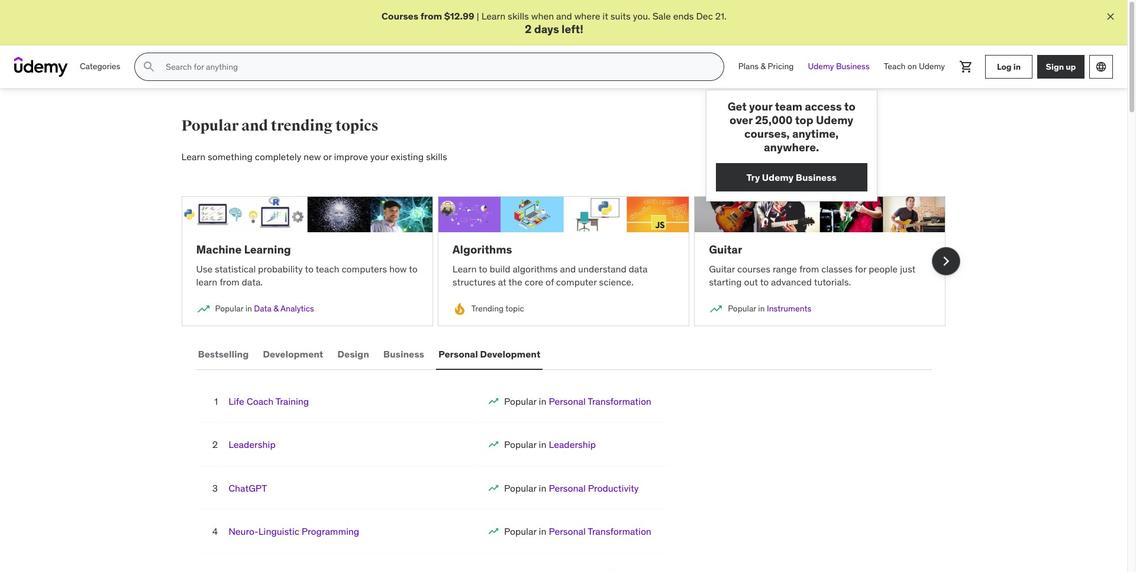Task type: locate. For each thing, give the bounding box(es) containing it.
learn for algorithms
[[453, 263, 477, 275]]

chatgpt link
[[229, 483, 267, 495]]

2 up 3
[[212, 439, 218, 451]]

0 vertical spatial your
[[749, 100, 773, 114]]

learn up structures
[[453, 263, 477, 275]]

personal transformation link
[[549, 396, 652, 408], [549, 526, 652, 538]]

popular in image down learn on the left of page
[[196, 302, 210, 317]]

2 horizontal spatial learn
[[482, 10, 506, 22]]

1 vertical spatial from
[[799, 263, 819, 275]]

popular
[[181, 117, 239, 135], [215, 304, 243, 314], [728, 304, 756, 314], [504, 396, 537, 408], [504, 439, 537, 451], [504, 483, 537, 495], [504, 526, 537, 538]]

1 popular in personal transformation from the top
[[504, 396, 652, 408]]

courses
[[737, 263, 771, 275]]

leadership up chatgpt link
[[229, 439, 276, 451]]

1 vertical spatial learn
[[181, 151, 205, 163]]

sign
[[1046, 61, 1064, 72]]

&
[[761, 61, 766, 72], [274, 304, 279, 314]]

1 leadership from the left
[[229, 439, 276, 451]]

popular in image
[[196, 302, 210, 317], [709, 302, 723, 317], [488, 396, 500, 408], [488, 439, 500, 451], [488, 526, 500, 538]]

your left existing
[[370, 151, 389, 163]]

in down popular in personal productivity
[[539, 526, 547, 538]]

from
[[421, 10, 442, 22], [799, 263, 819, 275], [220, 276, 240, 288]]

categories
[[80, 61, 120, 72]]

data.
[[242, 276, 263, 288]]

and up computer
[[560, 263, 576, 275]]

1 horizontal spatial leadership
[[549, 439, 596, 451]]

in
[[1014, 61, 1021, 72], [245, 304, 252, 314], [758, 304, 765, 314], [539, 396, 547, 408], [539, 439, 547, 451], [539, 483, 547, 495], [539, 526, 547, 538]]

in up "popular in leadership"
[[539, 396, 547, 408]]

popular in personal transformation for life coach training
[[504, 396, 652, 408]]

0 horizontal spatial leadership link
[[229, 439, 276, 451]]

instruments
[[767, 304, 812, 314]]

from inside use statistical probability to teach computers how to learn from data.
[[220, 276, 240, 288]]

in down "popular in leadership"
[[539, 483, 547, 495]]

from left $12.99 at the left top of page
[[421, 10, 442, 22]]

learn inside learn to build algorithms and understand data structures at the core of computer science.
[[453, 263, 477, 275]]

1 vertical spatial skills
[[426, 151, 447, 163]]

personal up "popular in leadership"
[[549, 396, 586, 408]]

popular in leadership
[[504, 439, 596, 451]]

personal left productivity
[[549, 483, 586, 495]]

2 personal transformation link from the top
[[549, 526, 652, 538]]

log in link
[[985, 55, 1033, 79]]

your inside the get your team access to over 25,000 top udemy courses, anytime, anywhere.
[[749, 100, 773, 114]]

your
[[749, 100, 773, 114], [370, 151, 389, 163]]

0 horizontal spatial &
[[274, 304, 279, 314]]

1 horizontal spatial skills
[[508, 10, 529, 22]]

1 vertical spatial personal transformation link
[[549, 526, 652, 538]]

Search for anything text field
[[164, 57, 709, 77]]

popular in image for neuro-linguistic programming
[[488, 526, 500, 538]]

learn for popular and trending topics
[[181, 151, 205, 163]]

personal down trending topic image at bottom left
[[439, 349, 478, 361]]

1 horizontal spatial learn
[[453, 263, 477, 275]]

in for personal productivity link on the bottom
[[539, 483, 547, 495]]

from down "statistical"
[[220, 276, 240, 288]]

3 cell from the top
[[504, 483, 639, 495]]

1 horizontal spatial your
[[749, 100, 773, 114]]

teach
[[884, 61, 906, 72]]

1 vertical spatial transformation
[[588, 526, 652, 538]]

try
[[747, 171, 760, 183]]

your right 'get'
[[749, 100, 773, 114]]

to right "how"
[[409, 263, 418, 275]]

log in
[[997, 61, 1021, 72]]

shopping cart with 0 items image
[[959, 60, 974, 74]]

topic
[[506, 304, 524, 314]]

people
[[869, 263, 898, 275]]

0 horizontal spatial 2
[[212, 439, 218, 451]]

1 vertical spatial popular in personal transformation
[[504, 526, 652, 538]]

2 vertical spatial from
[[220, 276, 240, 288]]

1 vertical spatial business
[[796, 171, 837, 183]]

plans & pricing link
[[731, 53, 801, 81]]

guitar courses range from classes for people just starting out to advanced tutorials.
[[709, 263, 916, 288]]

to up structures
[[479, 263, 487, 275]]

1 development from the left
[[263, 349, 323, 361]]

to
[[844, 100, 856, 114], [305, 263, 314, 275], [409, 263, 418, 275], [479, 263, 487, 275], [760, 276, 769, 288]]

carousel element
[[181, 182, 960, 341]]

1 horizontal spatial 2
[[525, 22, 532, 36]]

0 vertical spatial transformation
[[588, 396, 652, 408]]

learn left something
[[181, 151, 205, 163]]

transformation for neuro-linguistic programming
[[588, 526, 652, 538]]

to right "out"
[[760, 276, 769, 288]]

and up completely
[[241, 117, 268, 135]]

personal productivity link
[[549, 483, 639, 495]]

next image
[[937, 252, 955, 271]]

to right access
[[844, 100, 856, 114]]

1 vertical spatial guitar
[[709, 263, 735, 275]]

business inside business button
[[383, 349, 424, 361]]

it
[[603, 10, 608, 22]]

popular for popular in icon under learn on the left of page
[[215, 304, 243, 314]]

0 vertical spatial from
[[421, 10, 442, 22]]

1
[[214, 396, 218, 408]]

2 vertical spatial business
[[383, 349, 424, 361]]

leadership up popular in personal productivity
[[549, 439, 596, 451]]

0 horizontal spatial development
[[263, 349, 323, 361]]

1 horizontal spatial &
[[761, 61, 766, 72]]

& right 'data'
[[274, 304, 279, 314]]

0 horizontal spatial from
[[220, 276, 240, 288]]

skills left when
[[508, 10, 529, 22]]

0 horizontal spatial learn
[[181, 151, 205, 163]]

guitar for guitar
[[709, 243, 742, 257]]

in for neuro-linguistic programming's personal transformation link
[[539, 526, 547, 538]]

probability
[[258, 263, 303, 275]]

personal transformation link for neuro-linguistic programming
[[549, 526, 652, 538]]

0 horizontal spatial leadership
[[229, 439, 276, 451]]

build
[[490, 263, 510, 275]]

tutorials.
[[814, 276, 851, 288]]

development down 'topic'
[[480, 349, 541, 361]]

business
[[836, 61, 870, 72], [796, 171, 837, 183], [383, 349, 424, 361]]

cell
[[504, 396, 652, 408], [504, 439, 596, 451], [504, 483, 639, 495], [504, 526, 652, 538], [504, 570, 652, 573]]

try udemy business
[[747, 171, 837, 183]]

0 vertical spatial business
[[836, 61, 870, 72]]

popular in personal transformation up "popular in leadership"
[[504, 396, 652, 408]]

2 transformation from the top
[[588, 526, 652, 538]]

popular in image down popular in image on the left
[[488, 526, 500, 538]]

popular in image
[[488, 483, 500, 495]]

close image
[[1105, 11, 1117, 22]]

learning
[[244, 243, 291, 257]]

2 left days at the top left of the page
[[525, 22, 532, 36]]

understand
[[578, 263, 627, 275]]

trending topic image
[[453, 302, 467, 317]]

personal inside personal development 'button'
[[439, 349, 478, 361]]

business left teach
[[836, 61, 870, 72]]

2 guitar from the top
[[709, 263, 735, 275]]

where
[[574, 10, 600, 22]]

structures
[[453, 276, 496, 288]]

4 cell from the top
[[504, 526, 652, 538]]

trending topic
[[472, 304, 524, 314]]

1 horizontal spatial leadership link
[[549, 439, 596, 451]]

at
[[498, 276, 506, 288]]

leadership
[[229, 439, 276, 451], [549, 439, 596, 451]]

popular for popular in icon under starting
[[728, 304, 756, 314]]

udemy right top
[[816, 113, 854, 127]]

popular in image up popular in image on the left
[[488, 439, 500, 451]]

2
[[525, 22, 532, 36], [212, 439, 218, 451]]

1 horizontal spatial development
[[480, 349, 541, 361]]

0 vertical spatial 2
[[525, 22, 532, 36]]

skills right existing
[[426, 151, 447, 163]]

0 horizontal spatial skills
[[426, 151, 447, 163]]

5 cell from the top
[[504, 570, 652, 573]]

trending
[[472, 304, 504, 314]]

plans
[[738, 61, 759, 72]]

2 vertical spatial learn
[[453, 263, 477, 275]]

of
[[546, 276, 554, 288]]

development down analytics
[[263, 349, 323, 361]]

business inside udemy business link
[[836, 61, 870, 72]]

0 vertical spatial and
[[556, 10, 572, 22]]

life coach training
[[229, 396, 309, 408]]

linguistic
[[258, 526, 299, 538]]

popular for popular in image on the left
[[504, 483, 537, 495]]

1 personal transformation link from the top
[[549, 396, 652, 408]]

popular for popular in icon corresponding to neuro-linguistic programming
[[504, 526, 537, 538]]

bestselling
[[198, 349, 249, 361]]

teach
[[316, 263, 339, 275]]

existing
[[391, 151, 424, 163]]

up
[[1066, 61, 1076, 72]]

business down anywhere.
[[796, 171, 837, 183]]

in up popular in personal productivity
[[539, 439, 547, 451]]

2 development from the left
[[480, 349, 541, 361]]

courses from $12.99 | learn skills when and where it suits you. sale ends dec 21. 2 days left!
[[382, 10, 727, 36]]

to left "teach"
[[305, 263, 314, 275]]

development inside button
[[263, 349, 323, 361]]

personal down popular in personal productivity
[[549, 526, 586, 538]]

udemy
[[808, 61, 834, 72], [919, 61, 945, 72], [816, 113, 854, 127], [762, 171, 794, 183]]

0 horizontal spatial your
[[370, 151, 389, 163]]

business button
[[381, 341, 427, 369]]

4
[[212, 526, 218, 538]]

and inside learn to build algorithms and understand data structures at the core of computer science.
[[560, 263, 576, 275]]

popular for popular in icon for life coach training
[[504, 396, 537, 408]]

neuro-linguistic programming
[[229, 526, 359, 538]]

udemy image
[[14, 57, 68, 77]]

personal for life coach training
[[549, 396, 586, 408]]

1 guitar from the top
[[709, 243, 742, 257]]

0 vertical spatial skills
[[508, 10, 529, 22]]

learn
[[196, 276, 217, 288]]

2 popular in personal transformation from the top
[[504, 526, 652, 538]]

anywhere.
[[764, 140, 819, 154]]

0 vertical spatial personal transformation link
[[549, 396, 652, 408]]

in left instruments
[[758, 304, 765, 314]]

from up advanced
[[799, 263, 819, 275]]

leadership link up chatgpt link
[[229, 439, 276, 451]]

2 cell from the top
[[504, 439, 596, 451]]

0 vertical spatial &
[[761, 61, 766, 72]]

machine learning
[[196, 243, 291, 257]]

2 leadership from the left
[[549, 439, 596, 451]]

1 horizontal spatial from
[[421, 10, 442, 22]]

to inside learn to build algorithms and understand data structures at the core of computer science.
[[479, 263, 487, 275]]

popular in image down personal development 'button'
[[488, 396, 500, 408]]

in left 'data'
[[245, 304, 252, 314]]

advanced
[[771, 276, 812, 288]]

and up left!
[[556, 10, 572, 22]]

0 vertical spatial popular in personal transformation
[[504, 396, 652, 408]]

0 vertical spatial learn
[[482, 10, 506, 22]]

leadership link up popular in personal productivity
[[549, 439, 596, 451]]

learn right |
[[482, 10, 506, 22]]

2 vertical spatial and
[[560, 263, 576, 275]]

business right the design
[[383, 349, 424, 361]]

1 vertical spatial &
[[274, 304, 279, 314]]

machine
[[196, 243, 242, 257]]

1 cell from the top
[[504, 396, 652, 408]]

1 transformation from the top
[[588, 396, 652, 408]]

log
[[997, 61, 1012, 72]]

guitar inside guitar courses range from classes for people just starting out to advanced tutorials.
[[709, 263, 735, 275]]

chatgpt
[[229, 483, 267, 495]]

improve
[[334, 151, 368, 163]]

1 vertical spatial and
[[241, 117, 268, 135]]

development inside 'button'
[[480, 349, 541, 361]]

get your team access to over 25,000 top udemy courses, anytime, anywhere.
[[728, 100, 856, 154]]

0 vertical spatial guitar
[[709, 243, 742, 257]]

2 horizontal spatial from
[[799, 263, 819, 275]]

popular in personal productivity
[[504, 483, 639, 495]]

& right plans
[[761, 61, 766, 72]]

popular in personal transformation down popular in personal productivity
[[504, 526, 652, 538]]



Task type: describe. For each thing, give the bounding box(es) containing it.
neuro-
[[229, 526, 258, 538]]

how
[[389, 263, 407, 275]]

range
[[773, 263, 797, 275]]

popular and trending topics
[[181, 117, 379, 135]]

programming
[[302, 526, 359, 538]]

from inside guitar courses range from classes for people just starting out to advanced tutorials.
[[799, 263, 819, 275]]

suits
[[611, 10, 631, 22]]

udemy right the on
[[919, 61, 945, 72]]

just
[[900, 263, 916, 275]]

courses,
[[745, 127, 790, 141]]

coach
[[247, 396, 274, 408]]

topics
[[335, 117, 379, 135]]

udemy business link
[[801, 53, 877, 81]]

sign up
[[1046, 61, 1076, 72]]

on
[[908, 61, 917, 72]]

cell for neuro-linguistic programming
[[504, 526, 652, 538]]

choose a language image
[[1095, 61, 1107, 73]]

cell for chatgpt
[[504, 483, 639, 495]]

submit search image
[[142, 60, 156, 74]]

in for instruments link
[[758, 304, 765, 314]]

21.
[[715, 10, 727, 22]]

transformation for life coach training
[[588, 396, 652, 408]]

bestselling button
[[196, 341, 251, 369]]

1 vertical spatial 2
[[212, 439, 218, 451]]

the
[[509, 276, 523, 288]]

or
[[323, 151, 332, 163]]

business inside "try udemy business" link
[[796, 171, 837, 183]]

learn to build algorithms and understand data structures at the core of computer science.
[[453, 263, 648, 288]]

starting
[[709, 276, 742, 288]]

sale
[[653, 10, 671, 22]]

popular in data & analytics
[[215, 304, 314, 314]]

data
[[254, 304, 272, 314]]

skills inside courses from $12.99 | learn skills when and where it suits you. sale ends dec 21. 2 days left!
[[508, 10, 529, 22]]

personal transformation link for life coach training
[[549, 396, 652, 408]]

popular in personal transformation for neuro-linguistic programming
[[504, 526, 652, 538]]

algorithms
[[513, 263, 558, 275]]

try udemy business link
[[716, 164, 867, 192]]

in for second the leadership link
[[539, 439, 547, 451]]

personal for neuro-linguistic programming
[[549, 526, 586, 538]]

data
[[629, 263, 648, 275]]

learn something completely new or improve your existing skills
[[181, 151, 447, 163]]

2 leadership link from the left
[[549, 439, 596, 451]]

cell for life coach training
[[504, 396, 652, 408]]

in right log
[[1014, 61, 1021, 72]]

teach on udemy link
[[877, 53, 952, 81]]

neuro-linguistic programming link
[[229, 526, 359, 538]]

anytime,
[[792, 127, 839, 141]]

core
[[525, 276, 543, 288]]

get
[[728, 100, 747, 114]]

use
[[196, 263, 213, 275]]

team
[[775, 100, 803, 114]]

cell for leadership
[[504, 439, 596, 451]]

from inside courses from $12.99 | learn skills when and where it suits you. sale ends dec 21. 2 days left!
[[421, 10, 442, 22]]

teach on udemy
[[884, 61, 945, 72]]

udemy inside the get your team access to over 25,000 top udemy courses, anytime, anywhere.
[[816, 113, 854, 127]]

to inside the get your team access to over 25,000 top udemy courses, anytime, anywhere.
[[844, 100, 856, 114]]

access
[[805, 100, 842, 114]]

guitar for guitar courses range from classes for people just starting out to advanced tutorials.
[[709, 263, 735, 275]]

personal development
[[439, 349, 541, 361]]

in for personal transformation link corresponding to life coach training
[[539, 396, 547, 408]]

new
[[304, 151, 321, 163]]

classes
[[822, 263, 853, 275]]

1 leadership link from the left
[[229, 439, 276, 451]]

udemy business
[[808, 61, 870, 72]]

in for data & analytics link
[[245, 304, 252, 314]]

design button
[[335, 341, 372, 369]]

25,000
[[755, 113, 793, 127]]

data & analytics link
[[254, 304, 314, 314]]

out
[[744, 276, 758, 288]]

popular in image for leadership
[[488, 439, 500, 451]]

popular for popular in icon related to leadership
[[504, 439, 537, 451]]

to inside guitar courses range from classes for people just starting out to advanced tutorials.
[[760, 276, 769, 288]]

development button
[[261, 341, 326, 369]]

life
[[229, 396, 244, 408]]

left!
[[562, 22, 583, 36]]

design
[[338, 349, 369, 361]]

udemy up access
[[808, 61, 834, 72]]

categories button
[[73, 53, 127, 81]]

3
[[212, 483, 218, 495]]

and inside courses from $12.99 | learn skills when and where it suits you. sale ends dec 21. 2 days left!
[[556, 10, 572, 22]]

you.
[[633, 10, 650, 22]]

2 inside courses from $12.99 | learn skills when and where it suits you. sale ends dec 21. 2 days left!
[[525, 22, 532, 36]]

statistical
[[215, 263, 256, 275]]

& inside carousel element
[[274, 304, 279, 314]]

computers
[[342, 263, 387, 275]]

popular in instruments
[[728, 304, 812, 314]]

personal for chatgpt
[[549, 483, 586, 495]]

plans & pricing
[[738, 61, 794, 72]]

something
[[208, 151, 253, 163]]

top
[[795, 113, 814, 127]]

use statistical probability to teach computers how to learn from data.
[[196, 263, 418, 288]]

popular in image down starting
[[709, 302, 723, 317]]

udemy right try
[[762, 171, 794, 183]]

life coach training link
[[229, 396, 309, 408]]

learn inside courses from $12.99 | learn skills when and where it suits you. sale ends dec 21. 2 days left!
[[482, 10, 506, 22]]

completely
[[255, 151, 301, 163]]

analytics
[[281, 304, 314, 314]]

over
[[730, 113, 753, 127]]

algorithms
[[453, 243, 512, 257]]

personal development button
[[436, 341, 543, 369]]

popular in image for life coach training
[[488, 396, 500, 408]]

science.
[[599, 276, 634, 288]]

training
[[276, 396, 309, 408]]

for
[[855, 263, 867, 275]]

1 vertical spatial your
[[370, 151, 389, 163]]

pricing
[[768, 61, 794, 72]]



Task type: vqa. For each thing, say whether or not it's contained in the screenshot.
'Business' inside Try Udemy Business link
yes



